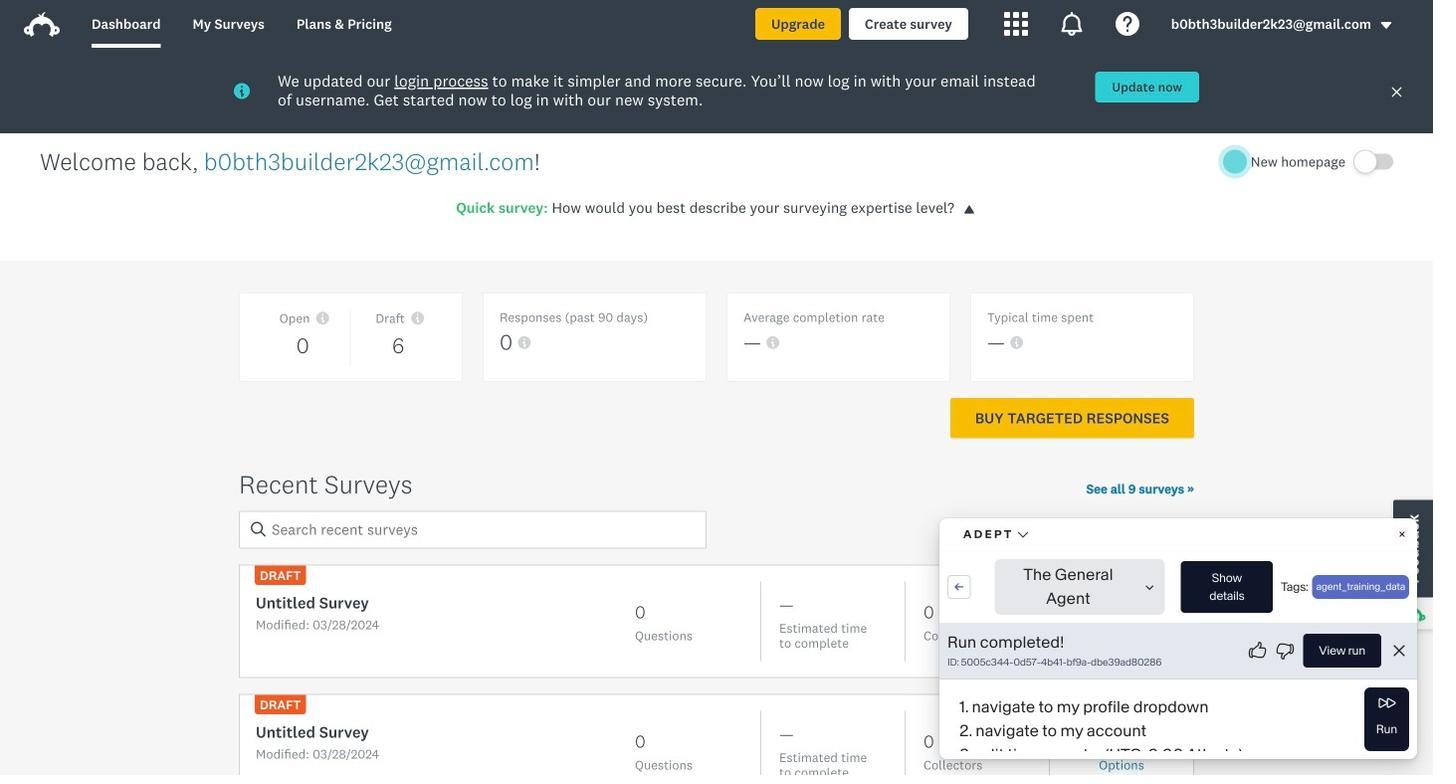 Task type: locate. For each thing, give the bounding box(es) containing it.
1 products icon image from the left
[[1004, 12, 1028, 36]]

0 horizontal spatial products icon image
[[1004, 12, 1028, 36]]

2 products icon image from the left
[[1060, 12, 1084, 36]]

products icon image
[[1004, 12, 1028, 36], [1060, 12, 1084, 36]]

Search recent surveys text field
[[239, 511, 707, 549]]

help icon image
[[1116, 12, 1140, 36]]

dropdown arrow image
[[1380, 18, 1394, 32]]

1 horizontal spatial products icon image
[[1060, 12, 1084, 36]]

None field
[[239, 511, 707, 549]]



Task type: vqa. For each thing, say whether or not it's contained in the screenshot.
text field at left top
no



Task type: describe. For each thing, give the bounding box(es) containing it.
surveymonkey logo image
[[24, 12, 60, 37]]

x image
[[1391, 86, 1404, 99]]



